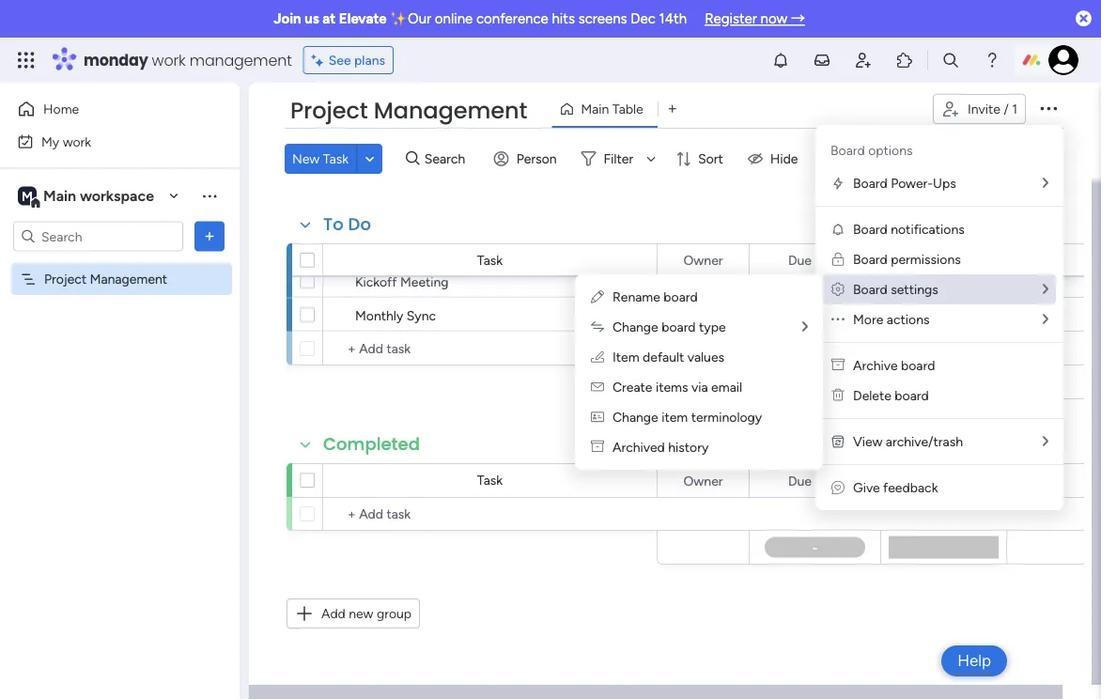 Task type: describe. For each thing, give the bounding box(es) containing it.
us
[[305, 10, 319, 27]]

menu containing board options
[[816, 125, 1064, 511]]

status for second status field from the top
[[925, 473, 963, 489]]

new task button
[[285, 144, 356, 174]]

board for delete
[[895, 388, 930, 404]]

person
[[517, 151, 557, 167]]

dec
[[631, 10, 656, 27]]

my work
[[41, 134, 91, 149]]

home
[[43, 101, 79, 117]]

main workspace
[[43, 187, 154, 205]]

board for board power-ups
[[854, 175, 888, 191]]

invite
[[968, 101, 1001, 117]]

project management inside list box
[[44, 271, 167, 287]]

monthly
[[355, 307, 404, 323]]

default
[[643, 349, 685, 365]]

view
[[854, 434, 883, 450]]

v2 search image
[[406, 148, 420, 169]]

table
[[613, 101, 644, 117]]

✨
[[391, 10, 405, 27]]

dapulse archived image for archive board
[[832, 358, 845, 374]]

my work button
[[11, 126, 202, 157]]

29
[[823, 273, 837, 288]]

archive/trash
[[886, 434, 964, 450]]

board for change
[[662, 319, 696, 335]]

work for monday
[[152, 49, 186, 71]]

items
[[656, 379, 689, 395]]

search everything image
[[942, 51, 961, 70]]

home button
[[11, 94, 202, 124]]

list arrow image for more actions
[[1044, 313, 1049, 326]]

more actions
[[854, 312, 930, 328]]

board notifications
[[854, 221, 965, 237]]

v2 done deadline image
[[757, 272, 772, 290]]

done
[[929, 273, 960, 289]]

m
[[22, 188, 33, 204]]

values
[[688, 349, 725, 365]]

owner for completed
[[684, 473, 723, 489]]

see plans button
[[303, 46, 394, 74]]

register
[[705, 10, 758, 27]]

change item terminology
[[613, 409, 763, 425]]

create items via email
[[613, 379, 743, 395]]

meeting
[[400, 274, 449, 290]]

hide button
[[741, 144, 810, 174]]

Search in workspace field
[[39, 226, 157, 247]]

Project Management field
[[286, 95, 532, 127]]

list arrow image for change board type
[[803, 320, 809, 334]]

give feedback
[[854, 480, 939, 496]]

oct for oct 10
[[800, 307, 821, 322]]

1 due date field from the top
[[784, 250, 848, 270]]

workspace selection element
[[18, 185, 157, 209]]

bob builder image
[[1049, 45, 1079, 75]]

hits
[[552, 10, 575, 27]]

v2 item default values image
[[591, 349, 605, 365]]

add new group
[[322, 606, 412, 622]]

group
[[377, 606, 412, 622]]

see
[[329, 52, 351, 68]]

project inside project management field
[[291, 95, 368, 126]]

more
[[854, 312, 884, 328]]

v2 delete line image
[[832, 388, 845, 404]]

apps image
[[896, 51, 915, 70]]

new
[[292, 151, 320, 167]]

my
[[41, 134, 59, 149]]

invite / 1 button
[[934, 94, 1027, 124]]

oct 29
[[800, 273, 837, 288]]

main for main workspace
[[43, 187, 76, 205]]

at
[[323, 10, 336, 27]]

screens
[[579, 10, 628, 27]]

task for to do
[[477, 252, 503, 268]]

main table
[[581, 101, 644, 117]]

archived
[[613, 440, 665, 456]]

oct for oct 29
[[800, 273, 820, 288]]

filter button
[[574, 144, 663, 174]]

help button
[[942, 646, 1008, 677]]

workspace image
[[18, 186, 37, 206]]

date for 2nd due date field
[[816, 473, 843, 489]]

delete board
[[854, 388, 930, 404]]

terminology
[[692, 409, 763, 425]]

now
[[761, 10, 788, 27]]

task for completed
[[477, 472, 503, 488]]

arrow down image
[[640, 148, 663, 170]]

kickoff meeting
[[355, 274, 449, 290]]

list arrow image for board settings
[[1044, 283, 1049, 296]]

change for change item terminology
[[613, 409, 659, 425]]

join us at elevate ✨ our online conference hits screens dec 14th
[[274, 10, 687, 27]]

work for my
[[63, 134, 91, 149]]

workspace
[[80, 187, 154, 205]]

oct 10
[[800, 307, 837, 322]]

list arrow image
[[1044, 435, 1049, 448]]

dapulse edit image
[[591, 289, 605, 305]]

online
[[435, 10, 473, 27]]

14th
[[660, 10, 687, 27]]

notifications image
[[772, 51, 791, 70]]

archive board
[[854, 358, 936, 374]]

main table button
[[552, 94, 658, 124]]

item default values
[[613, 349, 725, 365]]

join
[[274, 10, 301, 27]]



Task type: locate. For each thing, give the bounding box(es) containing it.
person button
[[487, 144, 568, 174]]

completed
[[323, 432, 420, 456]]

1 date from the top
[[816, 252, 843, 268]]

0 vertical spatial due date
[[789, 252, 843, 268]]

0 vertical spatial status
[[925, 252, 963, 268]]

column information image right v2 permission outline image
[[856, 252, 872, 267]]

Owner field
[[679, 250, 728, 270], [679, 471, 728, 491]]

board up delete board
[[902, 358, 936, 374]]

1 owner field from the top
[[679, 250, 728, 270]]

board up more
[[854, 282, 888, 298]]

Status field
[[921, 250, 968, 270], [921, 471, 968, 491]]

filter
[[604, 151, 634, 167]]

change board type
[[613, 319, 726, 335]]

0 vertical spatial options image
[[1038, 97, 1061, 119]]

1 vertical spatial project
[[44, 271, 87, 287]]

task inside button
[[323, 151, 349, 167]]

owner down history
[[684, 473, 723, 489]]

register now → link
[[705, 10, 806, 27]]

feedback
[[884, 480, 939, 496]]

1 vertical spatial due date field
[[784, 471, 848, 491]]

column information image
[[856, 252, 872, 267], [856, 473, 872, 488]]

main
[[581, 101, 610, 117], [43, 187, 76, 205]]

Completed field
[[319, 432, 425, 457]]

elevate
[[339, 10, 387, 27]]

change for change board type
[[613, 319, 659, 335]]

management
[[190, 49, 292, 71]]

status
[[925, 252, 963, 268], [925, 473, 963, 489]]

owner field for completed
[[679, 471, 728, 491]]

1 horizontal spatial main
[[581, 101, 610, 117]]

ups
[[934, 175, 957, 191]]

project management inside field
[[291, 95, 528, 126]]

1 vertical spatial management
[[90, 271, 167, 287]]

0 vertical spatial column information image
[[856, 252, 872, 267]]

board notifications image
[[831, 222, 846, 237]]

owner up 'rename board'
[[684, 252, 723, 268]]

1 due from the top
[[789, 252, 812, 268]]

0 horizontal spatial main
[[43, 187, 76, 205]]

menu
[[816, 125, 1064, 511]]

1 horizontal spatial project management
[[291, 95, 528, 126]]

project management list box
[[0, 259, 240, 549]]

new
[[349, 606, 374, 622]]

1 status from the top
[[925, 252, 963, 268]]

main for main table
[[581, 101, 610, 117]]

v2 client name column image
[[591, 409, 605, 425]]

invite members image
[[855, 51, 873, 70]]

0 vertical spatial dapulse archived image
[[832, 358, 845, 374]]

+ Add task text field
[[333, 338, 649, 360], [333, 503, 649, 526]]

0 vertical spatial due date field
[[784, 250, 848, 270]]

workspace options image
[[200, 186, 219, 205]]

new task
[[292, 151, 349, 167]]

1 vertical spatial project management
[[44, 271, 167, 287]]

0 vertical spatial main
[[581, 101, 610, 117]]

actions
[[887, 312, 930, 328]]

board
[[831, 142, 866, 158], [854, 175, 888, 191], [854, 221, 888, 237], [854, 251, 888, 267], [854, 282, 888, 298]]

2 change from the top
[[613, 409, 659, 425]]

Search field
[[420, 146, 476, 172]]

conference
[[477, 10, 549, 27]]

1 vertical spatial status field
[[921, 471, 968, 491]]

1 vertical spatial task
[[477, 252, 503, 268]]

1 + add task text field from the top
[[333, 338, 649, 360]]

type
[[699, 319, 726, 335]]

owner field for to do
[[679, 250, 728, 270]]

1 vertical spatial dapulse archived image
[[591, 440, 605, 456]]

1 vertical spatial status
[[925, 473, 963, 489]]

board for rename
[[664, 289, 698, 305]]

list arrow image
[[1044, 176, 1049, 190], [1044, 283, 1049, 296], [1044, 313, 1049, 326], [803, 320, 809, 334]]

main inside button
[[581, 101, 610, 117]]

project down 'search in workspace' field
[[44, 271, 87, 287]]

2 + add task text field from the top
[[333, 503, 649, 526]]

0 vertical spatial owner field
[[679, 250, 728, 270]]

0 vertical spatial task
[[323, 151, 349, 167]]

board for board permissions
[[854, 251, 888, 267]]

board power-ups
[[854, 175, 957, 191]]

board right the board power-ups icon
[[854, 175, 888, 191]]

main inside the workspace selection element
[[43, 187, 76, 205]]

owner field down history
[[679, 471, 728, 491]]

dapulse archived image down v2 client name column image at the bottom
[[591, 440, 605, 456]]

project
[[291, 95, 368, 126], [44, 271, 87, 287]]

register now →
[[705, 10, 806, 27]]

management inside list box
[[90, 271, 167, 287]]

create
[[613, 379, 653, 395]]

2 due from the top
[[789, 473, 812, 489]]

column information image right v2 user feedback icon
[[856, 473, 872, 488]]

add
[[322, 606, 346, 622]]

date for first due date field
[[816, 252, 843, 268]]

management up search "field"
[[374, 95, 528, 126]]

kickoff
[[355, 274, 397, 290]]

view archive/trash image
[[831, 434, 846, 449]]

board up change board type
[[664, 289, 698, 305]]

main left table
[[581, 101, 610, 117]]

due date down view archive/trash image
[[789, 473, 843, 489]]

column information image for 2nd due date field
[[856, 473, 872, 488]]

monday work management
[[84, 49, 292, 71]]

change down 'create'
[[613, 409, 659, 425]]

0 vertical spatial status field
[[921, 250, 968, 270]]

view archive/trash
[[854, 434, 964, 450]]

stuck
[[927, 307, 961, 323]]

hide
[[771, 151, 799, 167]]

rename board
[[613, 289, 698, 305]]

main right workspace 'image'
[[43, 187, 76, 205]]

1
[[1013, 101, 1018, 117]]

v2 user feedback image
[[832, 480, 845, 496]]

1 vertical spatial main
[[43, 187, 76, 205]]

To Do field
[[319, 212, 376, 237]]

work right monday
[[152, 49, 186, 71]]

2 due date from the top
[[789, 473, 843, 489]]

project management down 'search in workspace' field
[[44, 271, 167, 287]]

due date field up oct 29
[[784, 250, 848, 270]]

due up oct 29
[[789, 252, 812, 268]]

board
[[664, 289, 698, 305], [662, 319, 696, 335], [902, 358, 936, 374], [895, 388, 930, 404]]

dapulse archived image
[[832, 358, 845, 374], [591, 440, 605, 456]]

1 vertical spatial owner field
[[679, 471, 728, 491]]

1 owner from the top
[[684, 252, 723, 268]]

v2 permission outline image
[[833, 251, 844, 267]]

sort button
[[669, 144, 735, 174]]

1 status field from the top
[[921, 250, 968, 270]]

power-
[[891, 175, 934, 191]]

0 horizontal spatial project
[[44, 271, 87, 287]]

1 horizontal spatial project
[[291, 95, 368, 126]]

sort
[[699, 151, 724, 167]]

1 vertical spatial change
[[613, 409, 659, 425]]

0 horizontal spatial work
[[63, 134, 91, 149]]

settings
[[891, 282, 939, 298]]

status up the done
[[925, 252, 963, 268]]

0 vertical spatial owner
[[684, 252, 723, 268]]

project management
[[291, 95, 528, 126], [44, 271, 167, 287]]

1 change from the top
[[613, 319, 659, 335]]

1 vertical spatial + add task text field
[[333, 503, 649, 526]]

work inside button
[[63, 134, 91, 149]]

add view image
[[669, 102, 677, 116]]

options image
[[1038, 97, 1061, 119], [200, 227, 219, 246]]

dapulse archived image up the v2 delete line icon
[[832, 358, 845, 374]]

to do
[[323, 212, 371, 236]]

dapulse admin menu image
[[832, 282, 845, 298]]

board settings
[[854, 282, 939, 298]]

2 owner from the top
[[684, 473, 723, 489]]

board down archive board
[[895, 388, 930, 404]]

archived history
[[613, 440, 709, 456]]

0 horizontal spatial management
[[90, 271, 167, 287]]

board up the board power-ups icon
[[831, 142, 866, 158]]

to
[[323, 212, 344, 236]]

board for board settings
[[854, 282, 888, 298]]

0 vertical spatial + add task text field
[[333, 338, 649, 360]]

0 vertical spatial due
[[789, 252, 812, 268]]

1 horizontal spatial management
[[374, 95, 528, 126]]

board for archive
[[902, 358, 936, 374]]

give
[[854, 480, 881, 496]]

work right the my at the top of page
[[63, 134, 91, 149]]

monday
[[84, 49, 148, 71]]

history
[[669, 440, 709, 456]]

1 horizontal spatial options image
[[1038, 97, 1061, 119]]

/
[[1004, 101, 1010, 117]]

select product image
[[17, 51, 36, 70]]

1 horizontal spatial work
[[152, 49, 186, 71]]

due for 2nd due date field
[[789, 473, 812, 489]]

0 vertical spatial management
[[374, 95, 528, 126]]

dapulse archived image for archived history
[[591, 440, 605, 456]]

board power-ups image
[[831, 176, 846, 191]]

board permissions
[[854, 251, 962, 267]]

board options
[[831, 142, 913, 158]]

owner
[[684, 252, 723, 268], [684, 473, 723, 489]]

10
[[824, 307, 837, 322]]

plans
[[354, 52, 386, 68]]

0 horizontal spatial options image
[[200, 227, 219, 246]]

status field down the archive/trash
[[921, 471, 968, 491]]

our
[[408, 10, 432, 27]]

help image
[[983, 51, 1002, 70]]

0 vertical spatial work
[[152, 49, 186, 71]]

0 vertical spatial project
[[291, 95, 368, 126]]

rename
[[613, 289, 661, 305]]

project up new task button
[[291, 95, 368, 126]]

2 due date field from the top
[[784, 471, 848, 491]]

option
[[0, 262, 240, 266]]

inbox image
[[813, 51, 832, 70]]

1 vertical spatial due
[[789, 473, 812, 489]]

permissions
[[891, 251, 962, 267]]

status field up the done
[[921, 250, 968, 270]]

item
[[613, 349, 640, 365]]

v2 change image
[[591, 319, 605, 335]]

list arrow image for board power-ups
[[1044, 176, 1049, 190]]

options
[[869, 142, 913, 158]]

→
[[792, 10, 806, 27]]

board for board notifications
[[854, 221, 888, 237]]

options image down workspace options icon
[[200, 227, 219, 246]]

1 vertical spatial date
[[816, 473, 843, 489]]

oct left 29
[[800, 273, 820, 288]]

1 column information image from the top
[[856, 252, 872, 267]]

add new group button
[[287, 599, 420, 629]]

management down 'search in workspace' field
[[90, 271, 167, 287]]

help
[[958, 652, 992, 671]]

0 vertical spatial change
[[613, 319, 659, 335]]

project inside project management list box
[[44, 271, 87, 287]]

change down rename
[[613, 319, 659, 335]]

status down the archive/trash
[[925, 473, 963, 489]]

date up 29
[[816, 252, 843, 268]]

status for 1st status field
[[925, 252, 963, 268]]

due date field down view archive/trash image
[[784, 471, 848, 491]]

1 horizontal spatial dapulse archived image
[[832, 358, 845, 374]]

angle down image
[[365, 152, 375, 166]]

due for first due date field
[[789, 252, 812, 268]]

project management up 'v2 search' icon
[[291, 95, 528, 126]]

2 status field from the top
[[921, 471, 968, 491]]

see plans
[[329, 52, 386, 68]]

2 vertical spatial task
[[477, 472, 503, 488]]

due left v2 user feedback icon
[[789, 473, 812, 489]]

management inside field
[[374, 95, 528, 126]]

change
[[613, 319, 659, 335], [613, 409, 659, 425]]

0 vertical spatial project management
[[291, 95, 528, 126]]

options image right the 1 in the top right of the page
[[1038, 97, 1061, 119]]

date
[[816, 252, 843, 268], [816, 473, 843, 489]]

1 due date from the top
[[789, 252, 843, 268]]

sync
[[407, 307, 436, 323]]

column information image for first due date field
[[856, 252, 872, 267]]

board up item default values
[[662, 319, 696, 335]]

1 vertical spatial owner
[[684, 473, 723, 489]]

invite / 1
[[968, 101, 1018, 117]]

0 vertical spatial oct
[[800, 273, 820, 288]]

due date up oct 29
[[789, 252, 843, 268]]

more dots image
[[832, 312, 845, 328]]

Due Date field
[[784, 250, 848, 270], [784, 471, 848, 491]]

owner field up 'rename board'
[[679, 250, 728, 270]]

owner for to do
[[684, 252, 723, 268]]

2 column information image from the top
[[856, 473, 872, 488]]

0 vertical spatial date
[[816, 252, 843, 268]]

v2 email column image
[[591, 379, 605, 395]]

1 vertical spatial due date
[[789, 473, 843, 489]]

2 owner field from the top
[[679, 471, 728, 491]]

board right 'board notifications' image
[[854, 221, 888, 237]]

board for board options
[[831, 142, 866, 158]]

delete
[[854, 388, 892, 404]]

1 vertical spatial oct
[[800, 307, 821, 322]]

work
[[152, 49, 186, 71], [63, 134, 91, 149]]

due date for first due date field
[[789, 252, 843, 268]]

item
[[662, 409, 688, 425]]

1 vertical spatial options image
[[200, 227, 219, 246]]

management
[[374, 95, 528, 126], [90, 271, 167, 287]]

notifications
[[891, 221, 965, 237]]

2 date from the top
[[816, 473, 843, 489]]

2 status from the top
[[925, 473, 963, 489]]

board right v2 permission outline image
[[854, 251, 888, 267]]

date left give
[[816, 473, 843, 489]]

archive
[[854, 358, 898, 374]]

1 vertical spatial column information image
[[856, 473, 872, 488]]

oct left 10
[[800, 307, 821, 322]]

0 horizontal spatial project management
[[44, 271, 167, 287]]

0 horizontal spatial dapulse archived image
[[591, 440, 605, 456]]

1 vertical spatial work
[[63, 134, 91, 149]]

due date for 2nd due date field
[[789, 473, 843, 489]]



Task type: vqa. For each thing, say whether or not it's contained in the screenshot.
Delete
yes



